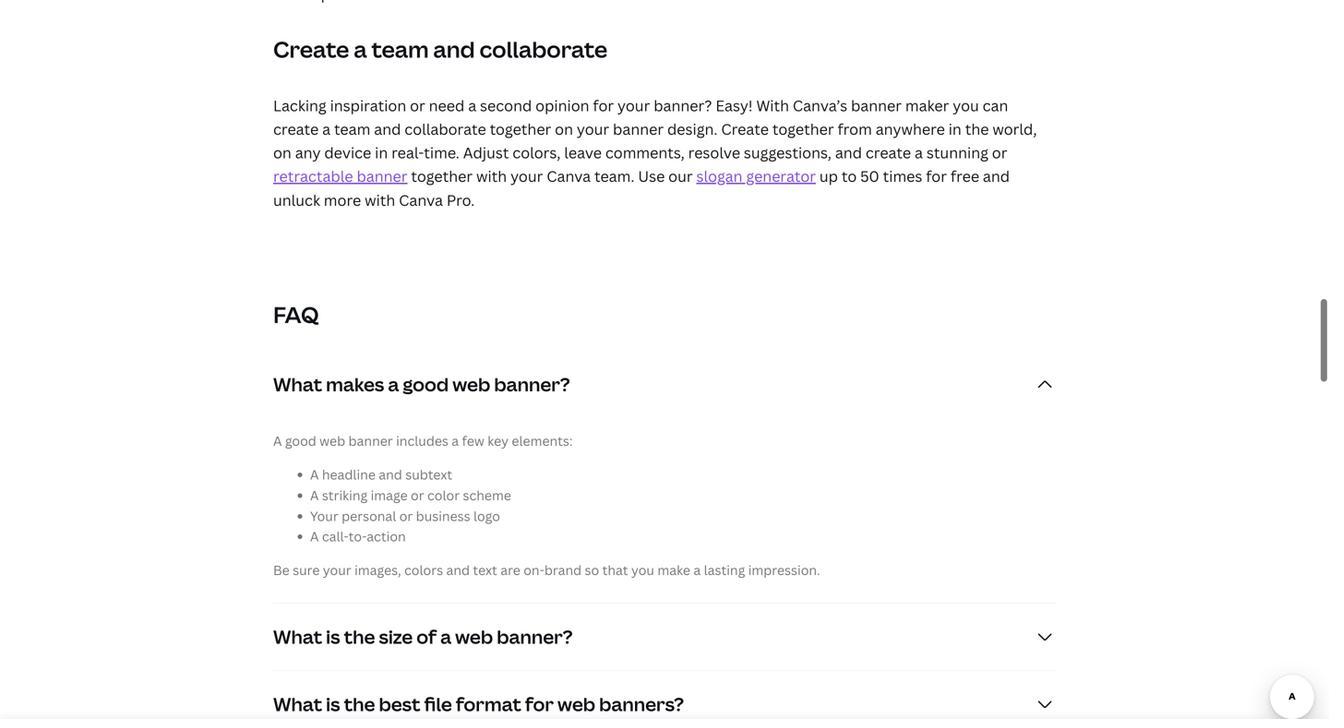 Task type: vqa. For each thing, say whether or not it's contained in the screenshot.
COMPARISONS
no



Task type: locate. For each thing, give the bounding box(es) containing it.
for inside 'lacking inspiration or need a second opinion for your banner? easy! with canva's banner maker you can create a team and collaborate together on your banner design. create together from anywhere in the world, on any device in real-time. adjust colors, leave comments, resolve suggestions, and create a stunning or retractable banner together with your canva team. use our slogan generator'
[[593, 95, 614, 115]]

for
[[593, 95, 614, 115], [926, 166, 947, 186], [525, 691, 554, 717]]

and down inspiration
[[374, 119, 401, 139]]

you inside 'lacking inspiration or need a second opinion for your banner? easy! with canva's banner maker you can create a team and collaborate together on your banner design. create together from anywhere in the world, on any device in real-time. adjust colors, leave comments, resolve suggestions, and create a stunning or retractable banner together with your canva team. use our slogan generator'
[[953, 95, 979, 115]]

banner? inside dropdown button
[[497, 624, 573, 649]]

1 horizontal spatial on
[[555, 119, 573, 139]]

in left real-
[[375, 143, 388, 163]]

0 vertical spatial canva
[[547, 166, 591, 186]]

device
[[324, 143, 371, 163]]

0 vertical spatial create
[[273, 34, 349, 64]]

banner up from
[[851, 95, 902, 115]]

a right makes
[[388, 372, 399, 397]]

what is the size of a web banner?
[[273, 624, 573, 649]]

create up lacking
[[273, 34, 349, 64]]

up to 50 times for free and unluck more with canva pro.
[[273, 166, 1010, 210]]

what for what is the best file format for web banners?
[[273, 691, 322, 717]]

web inside dropdown button
[[455, 624, 493, 649]]

and inside the a headline and subtext a striking image or color scheme your personal or business logo a call-to-action
[[379, 466, 402, 483]]

for inside dropdown button
[[525, 691, 554, 717]]

with right more
[[365, 190, 395, 210]]

any
[[295, 143, 321, 163]]

together down time.
[[411, 166, 473, 186]]

what
[[273, 372, 322, 397], [273, 624, 322, 649], [273, 691, 322, 717]]

a left few
[[452, 432, 459, 450]]

be sure your images, colors and text are on-brand so that you make a lasting impression.
[[273, 561, 820, 579]]

size
[[379, 624, 413, 649]]

opinion
[[536, 95, 589, 115]]

comments,
[[605, 143, 685, 163]]

a
[[273, 432, 282, 450], [310, 466, 319, 483], [310, 486, 319, 504], [310, 528, 319, 545]]

canva down 'leave'
[[547, 166, 591, 186]]

includes
[[396, 432, 449, 450]]

banner down real-
[[357, 166, 408, 186]]

colors
[[404, 561, 443, 579]]

1 what from the top
[[273, 372, 322, 397]]

good
[[403, 372, 449, 397], [285, 432, 316, 450]]

1 horizontal spatial with
[[476, 166, 507, 186]]

2 vertical spatial the
[[344, 691, 375, 717]]

the inside 'lacking inspiration or need a second opinion for your banner? easy! with canva's banner maker you can create a team and collaborate together on your banner design. create together from anywhere in the world, on any device in real-time. adjust colors, leave comments, resolve suggestions, and create a stunning or retractable banner together with your canva team. use our slogan generator'
[[965, 119, 989, 139]]

what inside dropdown button
[[273, 624, 322, 649]]

1 horizontal spatial in
[[949, 119, 962, 139]]

1 vertical spatial with
[[365, 190, 395, 210]]

for inside up to 50 times for free and unluck more with canva pro.
[[926, 166, 947, 186]]

your up 'leave'
[[577, 119, 609, 139]]

1 vertical spatial create
[[866, 143, 911, 163]]

1 vertical spatial you
[[631, 561, 654, 579]]

1 horizontal spatial team
[[372, 34, 429, 64]]

1 vertical spatial banner?
[[494, 372, 570, 397]]

a up device
[[322, 119, 331, 139]]

1 vertical spatial is
[[326, 691, 340, 717]]

together
[[490, 119, 551, 139], [773, 119, 834, 139], [411, 166, 473, 186]]

1 vertical spatial team
[[334, 119, 371, 139]]

web right of
[[455, 624, 493, 649]]

for right format at the left bottom
[[525, 691, 554, 717]]

0 horizontal spatial on
[[273, 143, 292, 163]]

and up image
[[379, 466, 402, 483]]

what is the best file format for web banners? button
[[273, 671, 1056, 719]]

action
[[367, 528, 406, 545]]

2 vertical spatial banner?
[[497, 624, 573, 649]]

1 horizontal spatial create
[[866, 143, 911, 163]]

team up device
[[334, 119, 371, 139]]

is for size
[[326, 624, 340, 649]]

team
[[372, 34, 429, 64], [334, 119, 371, 139]]

is inside dropdown button
[[326, 691, 340, 717]]

0 horizontal spatial in
[[375, 143, 388, 163]]

good up a good web banner includes a few key elements:
[[403, 372, 449, 397]]

create inside 'lacking inspiration or need a second opinion for your banner? easy! with canva's banner maker you can create a team and collaborate together on your banner design. create together from anywhere in the world, on any device in real-time. adjust colors, leave comments, resolve suggestions, and create a stunning or retractable banner together with your canva team. use our slogan generator'
[[721, 119, 769, 139]]

0 vertical spatial for
[[593, 95, 614, 115]]

brand
[[545, 561, 582, 579]]

a headline and subtext a striking image or color scheme your personal or business logo a call-to-action
[[310, 466, 511, 545]]

banner? up elements: on the bottom
[[494, 372, 570, 397]]

is inside dropdown button
[[326, 624, 340, 649]]

a right make
[[694, 561, 701, 579]]

together down second
[[490, 119, 551, 139]]

personal
[[342, 507, 396, 525]]

banner?
[[654, 95, 712, 115], [494, 372, 570, 397], [497, 624, 573, 649]]

in up the stunning at the top of page
[[949, 119, 962, 139]]

create
[[273, 119, 319, 139], [866, 143, 911, 163]]

or down 'world,'
[[992, 143, 1008, 163]]

3 what from the top
[[273, 691, 322, 717]]

banner up headline
[[349, 432, 393, 450]]

1 vertical spatial on
[[273, 143, 292, 163]]

1 vertical spatial the
[[344, 624, 375, 649]]

create
[[273, 34, 349, 64], [721, 119, 769, 139]]

1 horizontal spatial good
[[403, 372, 449, 397]]

the left best
[[344, 691, 375, 717]]

create a team and collaborate
[[273, 34, 608, 64]]

for left free at the right
[[926, 166, 947, 186]]

0 vertical spatial on
[[555, 119, 573, 139]]

1 horizontal spatial you
[[953, 95, 979, 115]]

what is the best file format for web banners?
[[273, 691, 684, 717]]

0 horizontal spatial team
[[334, 119, 371, 139]]

0 horizontal spatial with
[[365, 190, 395, 210]]

2 vertical spatial what
[[273, 691, 322, 717]]

is left best
[[326, 691, 340, 717]]

1 vertical spatial in
[[375, 143, 388, 163]]

0 vertical spatial create
[[273, 119, 319, 139]]

with
[[476, 166, 507, 186], [365, 190, 395, 210]]

and
[[433, 34, 475, 64], [374, 119, 401, 139], [835, 143, 862, 163], [983, 166, 1010, 186], [379, 466, 402, 483], [446, 561, 470, 579]]

design.
[[667, 119, 718, 139]]

0 vertical spatial is
[[326, 624, 340, 649]]

on down opinion at the left top of the page
[[555, 119, 573, 139]]

1 vertical spatial collaborate
[[405, 119, 486, 139]]

0 horizontal spatial good
[[285, 432, 316, 450]]

key
[[488, 432, 509, 450]]

banner? up design.
[[654, 95, 712, 115]]

1 is from the top
[[326, 624, 340, 649]]

format
[[456, 691, 521, 717]]

create down lacking
[[273, 119, 319, 139]]

or
[[410, 95, 425, 115], [992, 143, 1008, 163], [411, 486, 424, 504], [399, 507, 413, 525]]

collaborate
[[480, 34, 608, 64], [405, 119, 486, 139]]

inspiration
[[330, 95, 406, 115]]

collaborate down 'need'
[[405, 119, 486, 139]]

with inside up to 50 times for free and unluck more with canva pro.
[[365, 190, 395, 210]]

on left any
[[273, 143, 292, 163]]

the left size
[[344, 624, 375, 649]]

in
[[949, 119, 962, 139], [375, 143, 388, 163]]

the
[[965, 119, 989, 139], [344, 624, 375, 649], [344, 691, 375, 717]]

1 vertical spatial for
[[926, 166, 947, 186]]

slogan
[[697, 166, 743, 186]]

0 horizontal spatial canva
[[399, 190, 443, 210]]

canva left pro.
[[399, 190, 443, 210]]

together up suggestions,
[[773, 119, 834, 139]]

you
[[953, 95, 979, 115], [631, 561, 654, 579]]

a inside what makes a good web banner? dropdown button
[[388, 372, 399, 397]]

can
[[983, 95, 1009, 115]]

2 is from the top
[[326, 691, 340, 717]]

times
[[883, 166, 923, 186]]

0 vertical spatial you
[[953, 95, 979, 115]]

0 vertical spatial the
[[965, 119, 989, 139]]

0 vertical spatial banner?
[[654, 95, 712, 115]]

team inside 'lacking inspiration or need a second opinion for your banner? easy! with canva's banner maker you can create a team and collaborate together on your banner design. create together from anywhere in the world, on any device in real-time. adjust colors, leave comments, resolve suggestions, and create a stunning or retractable banner together with your canva team. use our slogan generator'
[[334, 119, 371, 139]]

1 horizontal spatial together
[[490, 119, 551, 139]]

the inside what is the best file format for web banners? dropdown button
[[344, 691, 375, 717]]

free
[[951, 166, 980, 186]]

sure
[[293, 561, 320, 579]]

is left size
[[326, 624, 340, 649]]

and right free at the right
[[983, 166, 1010, 186]]

2 horizontal spatial for
[[926, 166, 947, 186]]

your
[[618, 95, 650, 115], [577, 119, 609, 139], [511, 166, 543, 186], [323, 561, 351, 579]]

a up inspiration
[[354, 34, 367, 64]]

you right the that
[[631, 561, 654, 579]]

is
[[326, 624, 340, 649], [326, 691, 340, 717]]

a down anywhere
[[915, 143, 923, 163]]

the inside 'what is the size of a web banner?' dropdown button
[[344, 624, 375, 649]]

what makes a good web banner? button
[[273, 351, 1056, 418]]

on
[[555, 119, 573, 139], [273, 143, 292, 163]]

business
[[416, 507, 470, 525]]

world,
[[993, 119, 1037, 139]]

and left text
[[446, 561, 470, 579]]

0 vertical spatial what
[[273, 372, 322, 397]]

2 what from the top
[[273, 624, 322, 649]]

good up your
[[285, 432, 316, 450]]

generator
[[746, 166, 816, 186]]

with down adjust
[[476, 166, 507, 186]]

1 horizontal spatial for
[[593, 95, 614, 115]]

1 horizontal spatial canva
[[547, 166, 591, 186]]

0 vertical spatial in
[[949, 119, 962, 139]]

of
[[417, 624, 437, 649]]

web up headline
[[320, 432, 345, 450]]

0 horizontal spatial together
[[411, 166, 473, 186]]

team up inspiration
[[372, 34, 429, 64]]

0 vertical spatial collaborate
[[480, 34, 608, 64]]

banner
[[851, 95, 902, 115], [613, 119, 664, 139], [357, 166, 408, 186], [349, 432, 393, 450]]

stunning
[[927, 143, 989, 163]]

you left can
[[953, 95, 979, 115]]

a inside 'what is the size of a web banner?' dropdown button
[[440, 624, 451, 649]]

banner? down on-
[[497, 624, 573, 649]]

impression.
[[748, 561, 820, 579]]

0 horizontal spatial you
[[631, 561, 654, 579]]

a right of
[[440, 624, 451, 649]]

1 vertical spatial what
[[273, 624, 322, 649]]

0 vertical spatial with
[[476, 166, 507, 186]]

create down easy!
[[721, 119, 769, 139]]

or down image
[[399, 507, 413, 525]]

that
[[602, 561, 628, 579]]

collaborate up opinion at the left top of the page
[[480, 34, 608, 64]]

1 vertical spatial create
[[721, 119, 769, 139]]

canva inside up to 50 times for free and unluck more with canva pro.
[[399, 190, 443, 210]]

1 horizontal spatial create
[[721, 119, 769, 139]]

0 horizontal spatial for
[[525, 691, 554, 717]]

create up times
[[866, 143, 911, 163]]

what for what makes a good web banner?
[[273, 372, 322, 397]]

for right opinion at the left top of the page
[[593, 95, 614, 115]]

1 vertical spatial canva
[[399, 190, 443, 210]]

the down can
[[965, 119, 989, 139]]

use
[[638, 166, 665, 186]]

2 vertical spatial for
[[525, 691, 554, 717]]

0 vertical spatial good
[[403, 372, 449, 397]]



Task type: describe. For each thing, give the bounding box(es) containing it.
make
[[658, 561, 691, 579]]

a good web banner includes a few key elements:
[[273, 432, 573, 450]]

1 vertical spatial good
[[285, 432, 316, 450]]

lasting
[[704, 561, 745, 579]]

time.
[[424, 143, 460, 163]]

with
[[757, 95, 789, 115]]

real-
[[392, 143, 424, 163]]

few
[[462, 432, 485, 450]]

best
[[379, 691, 421, 717]]

your right sure
[[323, 561, 351, 579]]

to
[[842, 166, 857, 186]]

your
[[310, 507, 339, 525]]

what makes a good web banner?
[[273, 372, 570, 397]]

our
[[669, 166, 693, 186]]

what for what is the size of a web banner?
[[273, 624, 322, 649]]

a right 'need'
[[468, 95, 477, 115]]

web left banners?
[[558, 691, 595, 717]]

logo
[[474, 507, 500, 525]]

on-
[[524, 561, 545, 579]]

maker
[[906, 95, 949, 115]]

0 horizontal spatial create
[[273, 34, 349, 64]]

colors,
[[513, 143, 561, 163]]

from
[[838, 119, 872, 139]]

what is the size of a web banner? button
[[273, 604, 1056, 670]]

canva's
[[793, 95, 848, 115]]

retractable
[[273, 166, 353, 186]]

so
[[585, 561, 599, 579]]

the for what is the best file format for web banners?
[[344, 691, 375, 717]]

and up to at top
[[835, 143, 862, 163]]

images,
[[355, 561, 401, 579]]

text
[[473, 561, 497, 579]]

are
[[501, 561, 521, 579]]

lacking
[[273, 95, 327, 115]]

and inside up to 50 times for free and unluck more with canva pro.
[[983, 166, 1010, 186]]

need
[[429, 95, 465, 115]]

be
[[273, 561, 290, 579]]

slogan generator link
[[697, 166, 816, 186]]

your up comments, at the top of the page
[[618, 95, 650, 115]]

good inside dropdown button
[[403, 372, 449, 397]]

headline
[[322, 466, 376, 483]]

retractable banner link
[[273, 166, 408, 186]]

or down "subtext"
[[411, 486, 424, 504]]

to-
[[349, 528, 367, 545]]

elements:
[[512, 432, 573, 450]]

web up few
[[453, 372, 490, 397]]

2 horizontal spatial together
[[773, 119, 834, 139]]

banner? inside 'lacking inspiration or need a second opinion for your banner? easy! with canva's banner maker you can create a team and collaborate together on your banner design. create together from anywhere in the world, on any device in real-time. adjust colors, leave comments, resolve suggestions, and create a stunning or retractable banner together with your canva team. use our slogan generator'
[[654, 95, 712, 115]]

collaborate inside 'lacking inspiration or need a second opinion for your banner? easy! with canva's banner maker you can create a team and collaborate together on your banner design. create together from anywhere in the world, on any device in real-time. adjust colors, leave comments, resolve suggestions, and create a stunning or retractable banner together with your canva team. use our slogan generator'
[[405, 119, 486, 139]]

faq
[[273, 299, 319, 329]]

makes
[[326, 372, 384, 397]]

50
[[861, 166, 880, 186]]

banner up comments, at the top of the page
[[613, 119, 664, 139]]

resolve
[[688, 143, 740, 163]]

banners?
[[599, 691, 684, 717]]

0 horizontal spatial create
[[273, 119, 319, 139]]

subtext
[[405, 466, 453, 483]]

the for what is the size of a web banner?
[[344, 624, 375, 649]]

canva inside 'lacking inspiration or need a second opinion for your banner? easy! with canva's banner maker you can create a team and collaborate together on your banner design. create together from anywhere in the world, on any device in real-time. adjust colors, leave comments, resolve suggestions, and create a stunning or retractable banner together with your canva team. use our slogan generator'
[[547, 166, 591, 186]]

unluck
[[273, 190, 320, 210]]

team.
[[594, 166, 635, 186]]

banner? inside dropdown button
[[494, 372, 570, 397]]

pro.
[[447, 190, 475, 210]]

or left 'need'
[[410, 95, 425, 115]]

and up 'need'
[[433, 34, 475, 64]]

leave
[[564, 143, 602, 163]]

second
[[480, 95, 532, 115]]

is for best
[[326, 691, 340, 717]]

more
[[324, 190, 361, 210]]

adjust
[[463, 143, 509, 163]]

up
[[820, 166, 838, 186]]

image
[[371, 486, 408, 504]]

easy!
[[716, 95, 753, 115]]

with inside 'lacking inspiration or need a second opinion for your banner? easy! with canva's banner maker you can create a team and collaborate together on your banner design. create together from anywhere in the world, on any device in real-time. adjust colors, leave comments, resolve suggestions, and create a stunning or retractable banner together with your canva team. use our slogan generator'
[[476, 166, 507, 186]]

lacking inspiration or need a second opinion for your banner? easy! with canva's banner maker you can create a team and collaborate together on your banner design. create together from anywhere in the world, on any device in real-time. adjust colors, leave comments, resolve suggestions, and create a stunning or retractable banner together with your canva team. use our slogan generator
[[273, 95, 1037, 186]]

your down colors,
[[511, 166, 543, 186]]

call-
[[322, 528, 349, 545]]

scheme
[[463, 486, 511, 504]]

file
[[424, 691, 452, 717]]

color
[[427, 486, 460, 504]]

0 vertical spatial team
[[372, 34, 429, 64]]

striking
[[322, 486, 368, 504]]

suggestions,
[[744, 143, 832, 163]]

anywhere
[[876, 119, 945, 139]]



